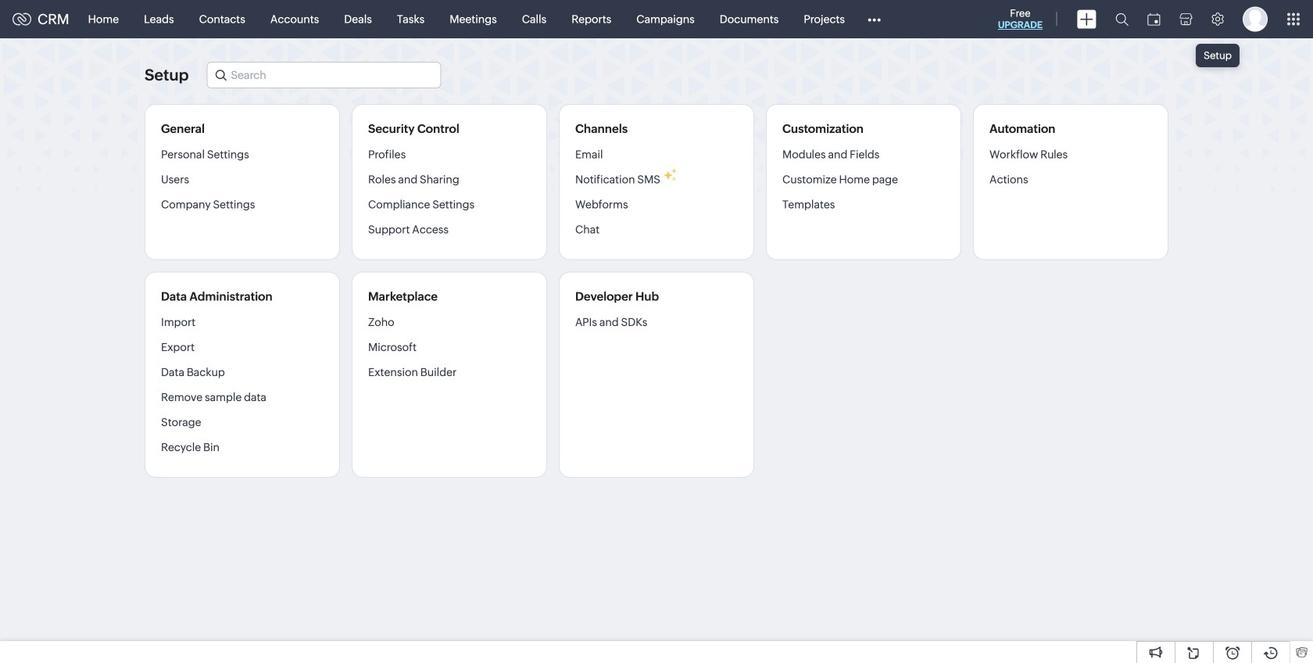 Task type: vqa. For each thing, say whether or not it's contained in the screenshot.
field
yes



Task type: locate. For each thing, give the bounding box(es) containing it.
create menu image
[[1078, 10, 1097, 29]]

search element
[[1107, 0, 1139, 38]]

create menu element
[[1068, 0, 1107, 38]]

None field
[[207, 62, 441, 88]]

Search text field
[[208, 63, 441, 88]]

profile image
[[1243, 7, 1268, 32]]

logo image
[[13, 13, 31, 25]]



Task type: describe. For each thing, give the bounding box(es) containing it.
profile element
[[1234, 0, 1278, 38]]

calendar image
[[1148, 13, 1161, 25]]

Other Modules field
[[858, 7, 892, 32]]

search image
[[1116, 13, 1129, 26]]



